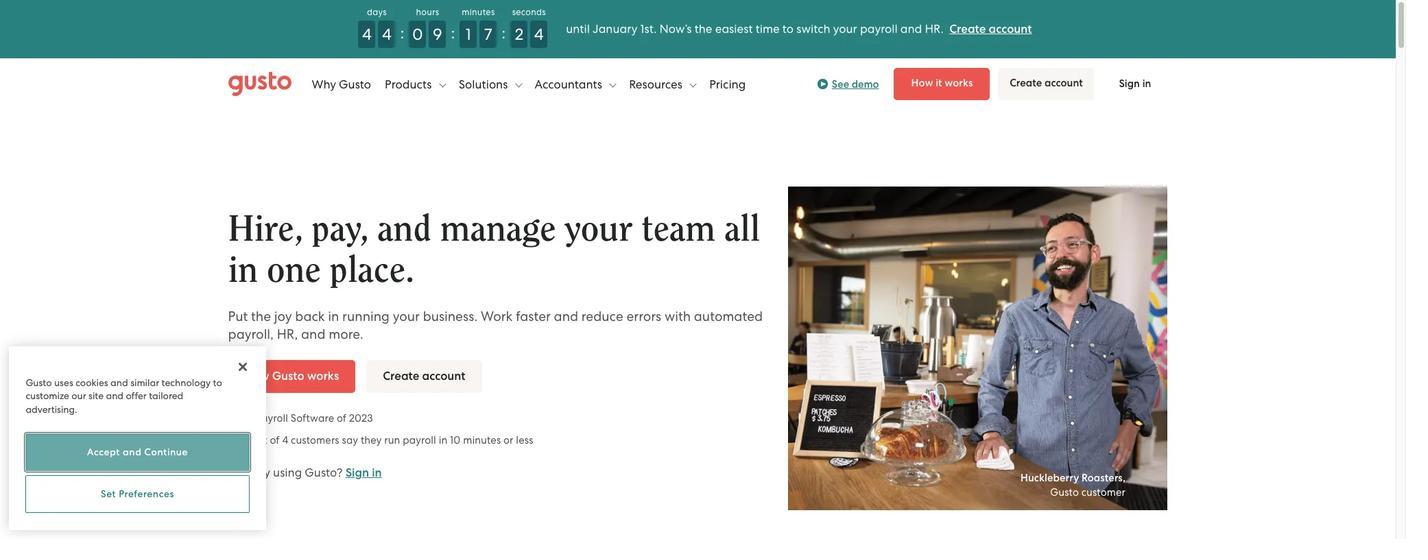 Task type: vqa. For each thing, say whether or not it's contained in the screenshot.
rightmost OF
yes



Task type: locate. For each thing, give the bounding box(es) containing it.
1 vertical spatial account
[[1045, 77, 1083, 89]]

3 out of 4 customers say they run payroll in 10 minutes or less
[[240, 434, 533, 446]]

1 vertical spatial create
[[1010, 77, 1042, 89]]

works for how gusto works
[[307, 369, 339, 383]]

1 horizontal spatial create account
[[1010, 77, 1083, 89]]

sign inside the main element
[[1119, 78, 1140, 90]]

0 horizontal spatial how
[[245, 369, 269, 383]]

the up payroll,
[[251, 308, 271, 324]]

sign
[[1119, 78, 1140, 90], [345, 465, 369, 480]]

0 vertical spatial sign in link
[[1103, 69, 1168, 99]]

in
[[1143, 78, 1151, 90], [228, 252, 258, 289], [328, 308, 339, 324], [439, 434, 447, 446], [372, 465, 382, 480]]

1 horizontal spatial create
[[949, 22, 986, 36]]

less
[[516, 434, 533, 446]]

0 vertical spatial create account
[[1010, 77, 1083, 89]]

hr,
[[277, 326, 298, 342]]

gusto
[[339, 77, 371, 91], [272, 369, 304, 383], [26, 377, 52, 388], [1050, 487, 1079, 499]]

your
[[833, 22, 857, 36], [565, 211, 633, 247], [393, 308, 420, 324]]

2 : from the left
[[451, 23, 455, 43]]

of
[[337, 412, 346, 424], [270, 434, 280, 446]]

using
[[273, 465, 302, 479]]

works inside 'how gusto works' link
[[307, 369, 339, 383]]

resources
[[629, 77, 685, 91]]

2 horizontal spatial account
[[1045, 77, 1083, 89]]

and left hr.
[[900, 22, 922, 36]]

set preferences
[[101, 489, 174, 500]]

reduce
[[582, 308, 623, 324]]

and up offer
[[111, 377, 128, 388]]

one
[[267, 252, 321, 289]]

2 vertical spatial your
[[393, 308, 420, 324]]

1 vertical spatial minutes
[[463, 434, 501, 446]]

until january 1st. now's the easiest time to switch your payroll and hr. create account
[[566, 22, 1032, 36]]

work
[[481, 308, 513, 324]]

more.
[[329, 326, 363, 342]]

0 horizontal spatial your
[[393, 308, 420, 324]]

and inside hire, pay, and manage your team all in one place.
[[377, 211, 431, 247]]

0 horizontal spatial create
[[383, 369, 419, 383]]

payroll left hr.
[[860, 22, 898, 36]]

create inside the main element
[[1010, 77, 1042, 89]]

tailored
[[149, 390, 183, 401]]

of left 2023
[[337, 412, 346, 424]]

accountants button
[[535, 63, 616, 105]]

how left it
[[911, 77, 933, 89]]

0 horizontal spatial sign in link
[[345, 465, 382, 480]]

put
[[228, 308, 248, 324]]

cookies
[[76, 377, 108, 388]]

your inside put the joy back in running your business. work faster and reduce errors with automated payroll, hr, and more.
[[393, 308, 420, 324]]

preferences
[[119, 489, 174, 500]]

to right technology
[[213, 377, 222, 388]]

of right out
[[270, 434, 280, 446]]

how
[[911, 77, 933, 89], [245, 369, 269, 383]]

switch
[[797, 22, 830, 36]]

0 horizontal spatial create account
[[383, 369, 465, 383]]

0 vertical spatial works
[[945, 77, 973, 89]]

0 vertical spatial your
[[833, 22, 857, 36]]

joy
[[274, 308, 292, 324]]

3 : from the left
[[502, 23, 506, 43]]

works up the software
[[307, 369, 339, 383]]

why gusto
[[312, 77, 371, 91]]

0 vertical spatial to
[[783, 22, 794, 36]]

0 vertical spatial sign
[[1119, 78, 1140, 90]]

1 vertical spatial how
[[245, 369, 269, 383]]

works right it
[[945, 77, 973, 89]]

1 vertical spatial create account link
[[998, 68, 1094, 100]]

account
[[989, 22, 1032, 36], [1045, 77, 1083, 89], [422, 369, 465, 383]]

payroll right run
[[403, 434, 436, 446]]

1 vertical spatial your
[[565, 211, 633, 247]]

minutes up 1
[[462, 7, 495, 17]]

hire,
[[228, 211, 303, 247]]

2 horizontal spatial :
[[502, 23, 506, 43]]

gusto inside huckleberry roasters, gusto customer
[[1050, 487, 1079, 499]]

1 horizontal spatial account
[[989, 22, 1032, 36]]

works inside how it works link
[[945, 77, 973, 89]]

1 horizontal spatial the
[[695, 22, 712, 36]]

minutes
[[462, 7, 495, 17], [463, 434, 501, 446]]

: for 7
[[502, 23, 506, 43]]

pricing link
[[709, 63, 746, 105]]

0 vertical spatial create
[[949, 22, 986, 36]]

and
[[900, 22, 922, 36], [377, 211, 431, 247], [554, 308, 578, 324], [301, 326, 325, 342], [111, 377, 128, 388], [106, 390, 124, 401], [123, 447, 142, 458]]

0 vertical spatial payroll
[[860, 22, 898, 36]]

1 vertical spatial the
[[251, 308, 271, 324]]

in inside put the joy back in running your business. work faster and reduce errors with automated payroll, hr, and more.
[[328, 308, 339, 324]]

how inside the main element
[[911, 77, 933, 89]]

payroll
[[860, 22, 898, 36], [403, 434, 436, 446]]

online payroll services, hr, and benefits | gusto image
[[228, 72, 291, 96]]

it
[[936, 77, 942, 89]]

0 vertical spatial how
[[911, 77, 933, 89]]

0 horizontal spatial :
[[400, 23, 404, 43]]

2 horizontal spatial create
[[1010, 77, 1042, 89]]

hours
[[416, 7, 439, 17]]

create
[[949, 22, 986, 36], [1010, 77, 1042, 89], [383, 369, 419, 383]]

see demo
[[832, 78, 879, 90]]

1 horizontal spatial to
[[783, 22, 794, 36]]

technology
[[162, 377, 211, 388]]

create account inside the main element
[[1010, 77, 1083, 89]]

set preferences button
[[26, 475, 249, 513]]

gusto up customize
[[26, 377, 52, 388]]

: left 1
[[451, 23, 455, 43]]

gusto down huckleberry at the right
[[1050, 487, 1079, 499]]

0 vertical spatial the
[[695, 22, 712, 36]]

your inside hire, pay, and manage your team all in one place.
[[565, 211, 633, 247]]

say
[[342, 434, 358, 446]]

works
[[945, 77, 973, 89], [307, 369, 339, 383]]

they
[[361, 434, 382, 446]]

seconds
[[512, 7, 546, 17]]

2 vertical spatial account
[[422, 369, 465, 383]]

how it works link
[[894, 68, 990, 100]]

1 horizontal spatial sign
[[1119, 78, 1140, 90]]

put the joy back in running your business. work faster and reduce errors with automated payroll, hr, and more.
[[228, 308, 763, 342]]

1 horizontal spatial :
[[451, 23, 455, 43]]

1 horizontal spatial how
[[911, 77, 933, 89]]

2 horizontal spatial your
[[833, 22, 857, 36]]

running
[[342, 308, 390, 324]]

gusto uses cookies and similar technology to customize our site and offer tailored advertising.
[[26, 377, 222, 415]]

easiest
[[715, 22, 753, 36]]

0 horizontal spatial of
[[270, 434, 280, 446]]

:
[[400, 23, 404, 43], [451, 23, 455, 43], [502, 23, 506, 43]]

why
[[312, 77, 336, 91]]

gusto right why
[[339, 77, 371, 91]]

1 horizontal spatial works
[[945, 77, 973, 89]]

and right site
[[106, 390, 124, 401]]

1 : from the left
[[400, 23, 404, 43]]

the right now's
[[695, 22, 712, 36]]

pricing
[[709, 77, 746, 91]]

1 horizontal spatial sign in link
[[1103, 69, 1168, 99]]

works for how it works
[[945, 77, 973, 89]]

the inside until january 1st. now's the easiest time to switch your payroll and hr. create account
[[695, 22, 712, 36]]

1 horizontal spatial payroll
[[860, 22, 898, 36]]

0 horizontal spatial payroll
[[403, 434, 436, 446]]

4
[[362, 25, 372, 44], [382, 25, 392, 44], [534, 25, 544, 44], [282, 434, 288, 446]]

tiny image
[[821, 82, 826, 86]]

1 horizontal spatial of
[[337, 412, 346, 424]]

offer
[[126, 390, 147, 401]]

gusto inside the main element
[[339, 77, 371, 91]]

see demo link
[[817, 76, 879, 92]]

#1 payroll software of 2023
[[240, 412, 373, 424]]

0 horizontal spatial to
[[213, 377, 222, 388]]

to right time
[[783, 22, 794, 36]]

1 vertical spatial works
[[307, 369, 339, 383]]

1 vertical spatial to
[[213, 377, 222, 388]]

: left 0 at the left top of page
[[400, 23, 404, 43]]

1 vertical spatial sign
[[345, 465, 369, 480]]

errors
[[627, 308, 661, 324]]

1st.
[[640, 22, 657, 36]]

and right 'accept'
[[123, 447, 142, 458]]

gusto?
[[305, 465, 343, 479]]

or
[[504, 434, 514, 446]]

0 horizontal spatial the
[[251, 308, 271, 324]]

hr.
[[925, 22, 944, 36]]

: left 2 in the left top of the page
[[502, 23, 506, 43]]

0 horizontal spatial works
[[307, 369, 339, 383]]

january
[[593, 22, 638, 36]]

how down payroll,
[[245, 369, 269, 383]]

and up place.
[[377, 211, 431, 247]]

minutes left or
[[463, 434, 501, 446]]

1 horizontal spatial your
[[565, 211, 633, 247]]



Task type: describe. For each thing, give the bounding box(es) containing it.
software
[[291, 412, 334, 424]]

accept and continue
[[87, 447, 188, 458]]

solutions
[[459, 77, 511, 91]]

solutions button
[[459, 63, 522, 105]]

accept
[[87, 447, 120, 458]]

1
[[466, 25, 471, 44]]

create account link inside the main element
[[998, 68, 1094, 100]]

main element
[[228, 63, 1168, 105]]

0 vertical spatial create account link
[[949, 22, 1032, 36]]

1 vertical spatial payroll
[[403, 434, 436, 446]]

days
[[367, 7, 387, 17]]

1 vertical spatial create account
[[383, 369, 465, 383]]

resources button
[[629, 63, 697, 105]]

demo
[[852, 78, 879, 90]]

0 vertical spatial of
[[337, 412, 346, 424]]

out
[[251, 434, 267, 446]]

how gusto works link
[[228, 360, 355, 393]]

roasters,
[[1082, 472, 1126, 484]]

how gusto works
[[245, 369, 339, 383]]

run
[[384, 434, 400, 446]]

back
[[295, 308, 325, 324]]

until
[[566, 22, 590, 36]]

customers
[[291, 434, 339, 446]]

customize
[[26, 390, 69, 401]]

9
[[433, 25, 442, 44]]

2 vertical spatial create
[[383, 369, 419, 383]]

in inside the sign in link
[[1143, 78, 1151, 90]]

to inside gusto uses cookies and similar technology to customize our site and offer tailored advertising.
[[213, 377, 222, 388]]

why gusto link
[[312, 63, 371, 105]]

payroll,
[[228, 326, 274, 342]]

how for how it works
[[911, 77, 933, 89]]

payroll
[[256, 412, 288, 424]]

advertising.
[[26, 404, 77, 415]]

with
[[665, 308, 691, 324]]

see
[[832, 78, 849, 90]]

: for 9
[[451, 23, 455, 43]]

hire, pay, and manage your team all in one place.
[[228, 211, 760, 289]]

gusto down hr,
[[272, 369, 304, 383]]

set
[[101, 489, 116, 500]]

our
[[72, 390, 86, 401]]

and inside until january 1st. now's the easiest time to switch your payroll and hr. create account
[[900, 22, 922, 36]]

similar
[[130, 377, 159, 388]]

the inside put the joy back in running your business. work faster and reduce errors with automated payroll, hr, and more.
[[251, 308, 271, 324]]

products
[[385, 77, 435, 91]]

sign in
[[1119, 78, 1151, 90]]

to inside until january 1st. now's the easiest time to switch your payroll and hr. create account
[[783, 22, 794, 36]]

1 vertical spatial of
[[270, 434, 280, 446]]

continue
[[144, 447, 188, 458]]

place.
[[330, 252, 414, 289]]

10
[[450, 434, 461, 446]]

business.
[[423, 308, 478, 324]]

and right "faster"
[[554, 308, 578, 324]]

0 horizontal spatial account
[[422, 369, 465, 383]]

products button
[[385, 63, 446, 105]]

faster
[[516, 308, 551, 324]]

automated
[[694, 308, 763, 324]]

pay,
[[312, 211, 368, 247]]

account inside the main element
[[1045, 77, 1083, 89]]

0
[[412, 25, 423, 44]]

3
[[243, 434, 249, 446]]

: for 4
[[400, 23, 404, 43]]

payroll inside until january 1st. now's the easiest time to switch your payroll and hr. create account
[[860, 22, 898, 36]]

gusto inside gusto uses cookies and similar technology to customize our site and offer tailored advertising.
[[26, 377, 52, 388]]

#1
[[243, 412, 253, 424]]

accept and continue button
[[26, 434, 249, 471]]

huckleberry roasters, gusto customer
[[1021, 472, 1126, 499]]

customer
[[1082, 487, 1126, 499]]

how it works
[[911, 77, 973, 89]]

0 horizontal spatial sign
[[345, 465, 369, 480]]

in inside hire, pay, and manage your team all in one place.
[[228, 252, 258, 289]]

now's
[[660, 22, 692, 36]]

0 vertical spatial account
[[989, 22, 1032, 36]]

gusto image image
[[788, 187, 1168, 511]]

already using gusto? sign in
[[228, 465, 382, 480]]

site
[[89, 390, 104, 401]]

7
[[484, 25, 492, 44]]

already
[[228, 465, 270, 479]]

2 vertical spatial create account link
[[366, 360, 482, 393]]

your inside until january 1st. now's the easiest time to switch your payroll and hr. create account
[[833, 22, 857, 36]]

0 vertical spatial minutes
[[462, 7, 495, 17]]

manage
[[440, 211, 556, 247]]

time
[[756, 22, 780, 36]]

how for how gusto works
[[245, 369, 269, 383]]

accountants
[[535, 77, 605, 91]]

all
[[724, 211, 760, 247]]

1 vertical spatial sign in link
[[345, 465, 382, 480]]

and down 'back'
[[301, 326, 325, 342]]

huckleberry
[[1021, 472, 1079, 484]]

2
[[515, 25, 524, 44]]

team
[[642, 211, 715, 247]]

and inside button
[[123, 447, 142, 458]]

uses
[[54, 377, 73, 388]]



